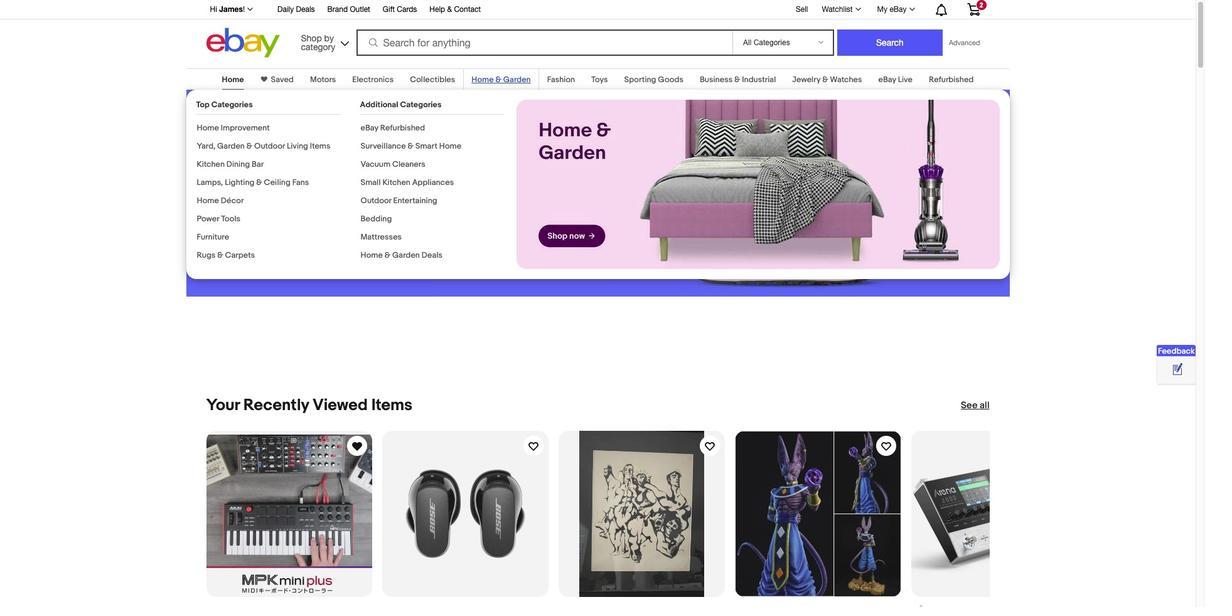 Task type: vqa. For each thing, say whether or not it's contained in the screenshot.
Make
no



Task type: locate. For each thing, give the bounding box(es) containing it.
1 horizontal spatial items
[[371, 396, 412, 415]]

gift cards link
[[383, 3, 417, 17]]

ebay inside "additional categories" "element"
[[361, 123, 378, 133]]

sporting
[[624, 75, 656, 85]]

watches
[[830, 75, 862, 85]]

toys
[[591, 75, 608, 85]]

sporting goods
[[624, 75, 683, 85]]

home up the power on the left of the page
[[197, 196, 219, 206]]

shop left the by
[[301, 33, 322, 43]]

home & garden deals
[[361, 250, 442, 260]]

& right rugs at the top left of the page
[[217, 250, 223, 260]]

refurbished up surveillance & smart home link
[[380, 123, 425, 133]]

0 horizontal spatial shop
[[206, 164, 233, 177]]

ebay live link
[[878, 75, 912, 85]]

the savings continue link
[[206, 99, 415, 159]]

kitchen up the outdoor entertaining
[[382, 178, 410, 188]]

0 vertical spatial deals
[[296, 5, 315, 14]]

ebay up surveillance
[[361, 123, 378, 133]]

rugs & carpets
[[197, 250, 255, 260]]

&
[[447, 5, 452, 14], [495, 75, 501, 85], [734, 75, 740, 85], [822, 75, 828, 85], [246, 141, 252, 151], [408, 141, 414, 151], [256, 178, 262, 188], [217, 250, 223, 260], [385, 250, 390, 260]]

living
[[287, 141, 308, 151]]

shop by category button
[[295, 28, 352, 55]]

home for home
[[222, 75, 244, 85]]

additional categories element
[[360, 100, 504, 269]]

surveillance & smart home
[[361, 141, 461, 151]]

0 vertical spatial outdoor
[[254, 141, 285, 151]]

advanced link
[[943, 30, 986, 55]]

shop by category banner
[[203, 0, 989, 61]]

see
[[961, 400, 978, 412]]

kitchen dining bar
[[197, 159, 264, 169]]

lamps,
[[197, 178, 223, 188]]

2 vertical spatial ebay
[[361, 123, 378, 133]]

brands.
[[206, 177, 245, 191]]

categories down collectibles 'link'
[[400, 100, 442, 110]]

hi
[[210, 5, 217, 14]]

lighting
[[225, 178, 254, 188]]

& right business
[[734, 75, 740, 85]]

bar
[[252, 159, 264, 169]]

& right jewelry
[[822, 75, 828, 85]]

2 horizontal spatial garden
[[503, 75, 531, 85]]

& down 'mattresses' link
[[385, 250, 390, 260]]

2 vertical spatial garden
[[392, 250, 420, 260]]

home & garden deals link
[[361, 250, 442, 260]]

None submit
[[837, 29, 943, 56]]

1 vertical spatial kitchen
[[382, 178, 410, 188]]

0 vertical spatial shop
[[301, 33, 322, 43]]

my
[[877, 5, 887, 14]]

refurbished down advanced link
[[929, 75, 974, 85]]

improvement
[[221, 123, 270, 133]]

dining
[[226, 159, 250, 169]]

& for help & contact
[[447, 5, 452, 14]]

home up top categories
[[222, 75, 244, 85]]

1 vertical spatial garden
[[217, 141, 245, 151]]

kitchen up lamps, in the left of the page
[[197, 159, 225, 169]]

1 horizontal spatial kitchen
[[382, 178, 410, 188]]

2 categories from the left
[[400, 100, 442, 110]]

small kitchen appliances
[[361, 178, 454, 188]]

home for home décor
[[197, 196, 219, 206]]

now
[[266, 214, 286, 227]]

furniture
[[197, 232, 229, 242]]

help & contact
[[429, 5, 481, 14]]

home décor link
[[197, 196, 244, 206]]

1 vertical spatial ebay
[[878, 75, 896, 85]]

yard, garden & outdoor living items link
[[197, 141, 330, 151]]

& right help
[[447, 5, 452, 14]]

1 horizontal spatial garden
[[392, 250, 420, 260]]

collectibles link
[[410, 75, 455, 85]]

1 horizontal spatial deals
[[422, 250, 442, 260]]

live
[[898, 75, 912, 85]]

1 horizontal spatial shop
[[301, 33, 322, 43]]

favorite
[[358, 164, 397, 177]]

exclusive
[[236, 164, 284, 177]]

jewelry & watches
[[792, 75, 862, 85]]

outdoor inside top categories element
[[254, 141, 285, 151]]

categories inside top categories element
[[211, 100, 253, 110]]

items right living
[[310, 141, 330, 151]]

get them now link
[[206, 206, 318, 235]]

deals inside "additional categories" "element"
[[422, 250, 442, 260]]

0 horizontal spatial items
[[310, 141, 330, 151]]

outdoor up bar
[[254, 141, 285, 151]]

1 horizontal spatial categories
[[400, 100, 442, 110]]

outdoor entertaining
[[361, 196, 437, 206]]

home right collectibles 'link'
[[472, 75, 494, 85]]

0 horizontal spatial deals
[[296, 5, 315, 14]]

1 vertical spatial deals
[[422, 250, 442, 260]]

garden inside top categories element
[[217, 141, 245, 151]]

daily deals link
[[277, 3, 315, 17]]

daily deals
[[277, 5, 315, 14]]

vacuum
[[361, 159, 390, 169]]

0 vertical spatial kitchen
[[197, 159, 225, 169]]

garden down 'mattresses' link
[[392, 250, 420, 260]]

yard, garden & outdoor living items
[[197, 141, 330, 151]]

refurbished
[[929, 75, 974, 85], [380, 123, 425, 133]]

get
[[217, 214, 236, 227]]

shop inside 'the savings continue shop exclusive deals on your favorite brands.'
[[206, 164, 233, 177]]

1 categories from the left
[[211, 100, 253, 110]]

all
[[980, 400, 989, 412]]

ebay live
[[878, 75, 912, 85]]

0 horizontal spatial kitchen
[[197, 159, 225, 169]]

1 vertical spatial shop
[[206, 164, 233, 177]]

& down search for anything text box
[[495, 75, 501, 85]]

0 vertical spatial garden
[[503, 75, 531, 85]]

outdoor up bedding
[[361, 196, 391, 206]]

category
[[301, 42, 335, 52]]

0 vertical spatial refurbished
[[929, 75, 974, 85]]

0 horizontal spatial categories
[[211, 100, 253, 110]]

top categories
[[196, 100, 253, 110]]

deals right the daily
[[296, 5, 315, 14]]

1 horizontal spatial refurbished
[[929, 75, 974, 85]]

bedding link
[[361, 214, 392, 224]]

ebay inside account navigation
[[890, 5, 907, 14]]

1 horizontal spatial outdoor
[[361, 196, 391, 206]]

items
[[310, 141, 330, 151], [371, 396, 412, 415]]

0 horizontal spatial garden
[[217, 141, 245, 151]]

feedback
[[1158, 346, 1195, 356]]

small kitchen appliances link
[[361, 178, 454, 188]]

ebay left "live"
[[878, 75, 896, 85]]

the
[[206, 99, 246, 129]]

on
[[317, 164, 331, 177]]

top categories element
[[196, 100, 340, 269]]

1 vertical spatial outdoor
[[361, 196, 391, 206]]

cards
[[397, 5, 417, 14]]

garden up kitchen dining bar link
[[217, 141, 245, 151]]

categories up "home improvement"
[[211, 100, 253, 110]]

surveillance & smart home link
[[361, 141, 461, 151]]

home improvement
[[197, 123, 270, 133]]

home up yard,
[[197, 123, 219, 133]]

brand outlet link
[[327, 3, 370, 17]]

& left smart
[[408, 141, 414, 151]]

none submit inside shop by category banner
[[837, 29, 943, 56]]

saved link
[[267, 75, 294, 85]]

rugs & carpets link
[[197, 250, 255, 260]]

shop by category
[[301, 33, 335, 52]]

deals
[[296, 5, 315, 14], [422, 250, 442, 260]]

them
[[239, 214, 264, 227]]

saved
[[271, 75, 294, 85]]

entertaining
[[393, 196, 437, 206]]

home right smart
[[439, 141, 461, 151]]

garden
[[503, 75, 531, 85], [217, 141, 245, 151], [392, 250, 420, 260]]

items inside top categories element
[[310, 141, 330, 151]]

0 vertical spatial ebay
[[890, 5, 907, 14]]

home & garden link
[[472, 75, 531, 85]]

shop up the brands.
[[206, 164, 233, 177]]

categories inside "additional categories" "element"
[[400, 100, 442, 110]]

0 horizontal spatial outdoor
[[254, 141, 285, 151]]

1 vertical spatial items
[[371, 396, 412, 415]]

sporting goods link
[[624, 75, 683, 85]]

garden inside "additional categories" "element"
[[392, 250, 420, 260]]

deals down entertaining
[[422, 250, 442, 260]]

home for home & garden
[[472, 75, 494, 85]]

home down 'mattresses' link
[[361, 250, 383, 260]]

1 vertical spatial refurbished
[[380, 123, 425, 133]]

sell link
[[790, 5, 814, 14]]

items right viewed
[[371, 396, 412, 415]]

ebay right my
[[890, 5, 907, 14]]

garden left the fashion
[[503, 75, 531, 85]]

0 horizontal spatial refurbished
[[380, 123, 425, 133]]

& inside account navigation
[[447, 5, 452, 14]]

help
[[429, 5, 445, 14]]

vacuum cleaners
[[361, 159, 425, 169]]

categories for improvement
[[211, 100, 253, 110]]

help & contact link
[[429, 3, 481, 17]]

0 vertical spatial items
[[310, 141, 330, 151]]



Task type: describe. For each thing, give the bounding box(es) containing it.
cleaners
[[392, 159, 425, 169]]

home & garden
[[472, 75, 531, 85]]

!
[[243, 5, 245, 14]]

small
[[361, 178, 381, 188]]

home décor
[[197, 196, 244, 206]]

my ebay
[[877, 5, 907, 14]]

additional categories
[[360, 100, 442, 110]]

motors link
[[310, 75, 336, 85]]

surveillance
[[361, 141, 406, 151]]

kitchen inside "additional categories" "element"
[[382, 178, 410, 188]]

home for home improvement
[[197, 123, 219, 133]]

ebay for refurbished
[[361, 123, 378, 133]]

fans
[[292, 178, 309, 188]]

see all link
[[961, 400, 989, 412]]

additional
[[360, 100, 398, 110]]

my ebay link
[[870, 2, 920, 17]]

toys link
[[591, 75, 608, 85]]

2 link
[[959, 0, 988, 18]]

viewed
[[313, 396, 368, 415]]

account navigation
[[203, 0, 989, 19]]

brand outlet
[[327, 5, 370, 14]]

Search for anything text field
[[358, 31, 730, 55]]

outdoor inside "additional categories" "element"
[[361, 196, 391, 206]]

& for home & garden deals
[[385, 250, 390, 260]]

contact
[[454, 5, 481, 14]]

outlet
[[350, 5, 370, 14]]

ebay for live
[[878, 75, 896, 85]]

ceiling
[[264, 178, 290, 188]]

james
[[219, 4, 243, 14]]

bedding
[[361, 214, 392, 224]]

kitchen inside top categories element
[[197, 159, 225, 169]]

deals
[[287, 164, 315, 177]]

& down exclusive
[[256, 178, 262, 188]]

your
[[333, 164, 355, 177]]

jewelry & watches link
[[792, 75, 862, 85]]

the savings continue main content
[[0, 61, 1196, 608]]

motors
[[310, 75, 336, 85]]

the savings continue shop exclusive deals on your favorite brands.
[[206, 99, 397, 191]]

continue
[[206, 129, 304, 158]]

& for surveillance & smart home
[[408, 141, 414, 151]]

rugs
[[197, 250, 215, 260]]

& for jewelry & watches
[[822, 75, 828, 85]]

daily
[[277, 5, 294, 14]]

see all
[[961, 400, 989, 412]]

business & industrial
[[700, 75, 776, 85]]

sell
[[796, 5, 808, 14]]

mattresses
[[361, 232, 402, 242]]

lamps, lighting & ceiling fans link
[[197, 178, 309, 188]]

home & garden - shop now image
[[516, 100, 999, 269]]

power tools
[[197, 214, 240, 224]]

carpets
[[225, 250, 255, 260]]

watchlist
[[822, 5, 853, 14]]

ebay refurbished link
[[361, 123, 425, 133]]

& for business & industrial
[[734, 75, 740, 85]]

jewelry
[[792, 75, 820, 85]]

vacuum cleaners link
[[361, 159, 425, 169]]

collectibles
[[410, 75, 455, 85]]

& for home & garden
[[495, 75, 501, 85]]

ebay refurbished
[[361, 123, 425, 133]]

get them now
[[217, 214, 289, 227]]

your
[[206, 396, 240, 415]]

watchlist link
[[815, 2, 866, 17]]

& down "improvement"
[[246, 141, 252, 151]]

goods
[[658, 75, 683, 85]]

brand
[[327, 5, 348, 14]]

garden for home & garden
[[503, 75, 531, 85]]

business
[[700, 75, 733, 85]]

garden for home & garden deals
[[392, 250, 420, 260]]

furniture link
[[197, 232, 229, 242]]

2
[[979, 1, 983, 9]]

electronics link
[[352, 75, 394, 85]]

home for home & garden deals
[[361, 250, 383, 260]]

your recently viewed items link
[[206, 396, 412, 415]]

shop inside 'shop by category'
[[301, 33, 322, 43]]

deals inside daily deals link
[[296, 5, 315, 14]]

gift cards
[[383, 5, 417, 14]]

home improvement link
[[197, 123, 270, 133]]

fashion link
[[547, 75, 575, 85]]

kitchen dining bar link
[[197, 159, 264, 169]]

categories for refurbished
[[400, 100, 442, 110]]

savings
[[252, 99, 336, 129]]

smart
[[415, 141, 437, 151]]

& for rugs & carpets
[[217, 250, 223, 260]]

refurbished link
[[929, 75, 974, 85]]

refurbished inside "additional categories" "element"
[[380, 123, 425, 133]]

appliances
[[412, 178, 454, 188]]

power
[[197, 214, 219, 224]]

décor
[[221, 196, 244, 206]]

by
[[324, 33, 334, 43]]



